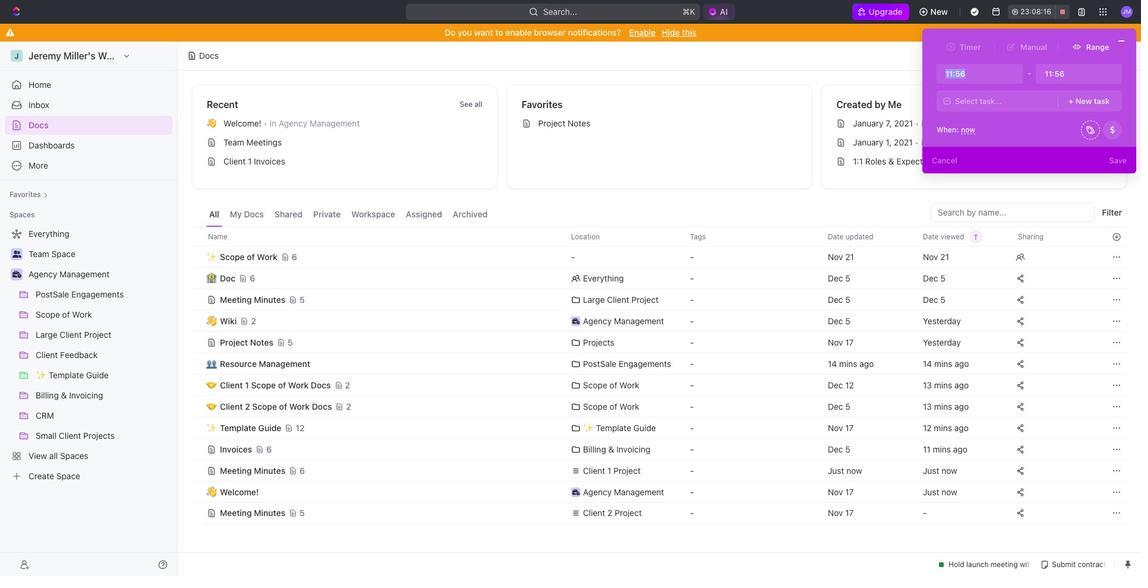 Task type: vqa. For each thing, say whether or not it's contained in the screenshot.


Task type: describe. For each thing, give the bounding box(es) containing it.
select
[[956, 96, 978, 106]]

nov 17 for yesterday
[[828, 337, 854, 348]]

workspace inside button
[[352, 209, 395, 219]]

miller's
[[64, 51, 96, 61]]

13 for 5
[[923, 402, 932, 412]]

crm link
[[36, 407, 170, 426]]

row containing client 2 scope of work docs
[[192, 395, 1127, 419]]

billing & invoicing inside tree
[[36, 391, 103, 401]]

notes inside 'table'
[[250, 337, 273, 348]]

timer
[[960, 42, 981, 51]]

just for nov 17
[[923, 487, 940, 497]]

12 row from the top
[[192, 459, 1127, 483]]

all
[[209, 209, 219, 219]]

2021 for january 1, 2021
[[894, 137, 913, 147]]

when: now
[[937, 125, 976, 134]]

1 horizontal spatial guide
[[258, 423, 281, 433]]

row containing project notes
[[192, 331, 1127, 355]]

business time image for nov 17
[[572, 490, 580, 496]]

space for team space
[[51, 249, 75, 259]]

search docs
[[1026, 51, 1075, 61]]

me
[[888, 99, 902, 110]]

dec for client 1 scope of work docs
[[828, 380, 843, 390]]

client 1 scope of work docs
[[220, 380, 331, 390]]

14 row from the top
[[192, 502, 1127, 526]]

everything inside 'table'
[[583, 273, 624, 283]]

1 nov 21 from the left
[[828, 252, 854, 262]]

in up the meetings
[[270, 118, 277, 128]]

dec for meeting minutes
[[828, 295, 843, 305]]

small client projects
[[36, 431, 115, 441]]

meetings
[[247, 137, 282, 147]]

dec for doc
[[828, 273, 843, 283]]

large client project link
[[36, 326, 170, 345]]

HH:MM text field
[[1039, 65, 1120, 83]]

small client projects link
[[36, 427, 170, 446]]

2 14 mins ago from the left
[[923, 359, 969, 369]]

hide
[[662, 27, 680, 37]]

work inside sidebar navigation
[[72, 310, 92, 320]]

template guide
[[220, 423, 281, 433]]

6 for scope of work
[[292, 252, 297, 262]]

roles
[[866, 156, 887, 166]]

agency management inside sidebar navigation
[[29, 269, 110, 279]]

large client project inside sidebar navigation
[[36, 330, 111, 340]]

1 horizontal spatial template
[[220, 423, 256, 433]]

1 for invoices
[[248, 156, 252, 166]]

all button
[[206, 203, 222, 227]]

search...
[[544, 7, 578, 17]]

everything link
[[5, 225, 170, 244]]

minutes for client 1 project
[[254, 466, 286, 476]]

search
[[1026, 51, 1053, 61]]

row containing template guide
[[192, 417, 1127, 440]]

postsale engagements inside tree
[[36, 290, 124, 300]]

2 horizontal spatial template
[[596, 423, 631, 433]]

billing & invoicing inside row
[[583, 444, 651, 455]]

2021 for january 7, 2021
[[895, 118, 913, 128]]

agency management link
[[29, 265, 170, 284]]

row containing doc
[[192, 267, 1127, 290]]

11 mins ago
[[923, 444, 968, 455]]

client for client 1 invoices
[[224, 156, 246, 166]]

jeremy miller's workspace
[[29, 51, 147, 61]]

view all spaces link
[[5, 447, 170, 466]]

12 for 12
[[296, 423, 305, 433]]

ago for client 1 scope of work docs
[[955, 380, 969, 390]]

2 for client 2 scope of work docs
[[346, 402, 351, 412]]

doc down when:
[[931, 137, 946, 147]]

row containing wiki
[[192, 309, 1127, 333]]

17 for 12 mins ago
[[846, 423, 854, 433]]

new doc
[[1094, 51, 1130, 61]]

filter
[[1103, 208, 1123, 218]]

17 for yesterday
[[846, 337, 854, 348]]

• inside 1:1 roles & expectations • in
[[949, 157, 953, 166]]

task
[[1094, 96, 1110, 106]]

more button
[[5, 156, 172, 175]]

of inside scope of work link
[[62, 310, 70, 320]]

space for create space
[[56, 472, 80, 482]]

in down when: now
[[955, 156, 962, 166]]

welcome! for welcome!
[[220, 487, 259, 497]]

yesterday for 17
[[923, 337, 961, 348]]

0 vertical spatial spaces
[[10, 210, 35, 219]]

large inside 'table'
[[583, 295, 605, 305]]

see all button for created by me
[[1085, 98, 1117, 112]]

expectations
[[897, 156, 947, 166]]

date viewed
[[923, 232, 965, 241]]

client feedback
[[36, 350, 98, 360]]

mins for client 2 scope of work docs
[[935, 402, 953, 412]]

team space link
[[29, 245, 170, 264]]

12 for 12 mins ago
[[923, 423, 932, 433]]

client 1 invoices link
[[202, 152, 492, 171]]

ai
[[720, 7, 728, 17]]

meeting for client 2 project
[[220, 508, 252, 518]]

favorites button
[[5, 188, 53, 202]]

12 mins ago
[[923, 423, 969, 433]]

feedback
[[60, 350, 98, 360]]

doc down the name
[[220, 273, 236, 283]]

assigned
[[406, 209, 442, 219]]

13 for 12
[[923, 380, 932, 390]]

project notes inside project notes link
[[538, 118, 591, 128]]

create space
[[29, 472, 80, 482]]

nov for nov 21
[[828, 252, 843, 262]]

date viewed button
[[916, 228, 983, 246]]

shared button
[[272, 203, 306, 227]]

team meetings link
[[202, 133, 492, 152]]

business time image
[[12, 271, 21, 278]]

dec 12
[[828, 380, 854, 390]]

23:08:16
[[1021, 7, 1052, 16]]

create
[[29, 472, 54, 482]]

1:1 roles & expectations • in
[[853, 156, 962, 166]]

upgrade link
[[853, 4, 910, 20]]

engagements inside 'table'
[[619, 359, 671, 369]]

6 for invoices
[[267, 444, 272, 455]]

home link
[[5, 76, 172, 95]]

dashboards link
[[5, 136, 172, 155]]

january for january 7, 2021
[[853, 118, 884, 128]]

private
[[313, 209, 341, 219]]

select task... button
[[937, 90, 1057, 112]]

client 2 project
[[583, 508, 642, 518]]

do you want to enable browser notifications? enable hide this
[[445, 27, 697, 37]]

workspace button
[[349, 203, 398, 227]]

all for created by me
[[1105, 100, 1112, 109]]

2 nov 21 from the left
[[923, 252, 950, 262]]

7,
[[886, 118, 892, 128]]

client for client 2 scope of work docs
[[220, 402, 243, 412]]

in up expectations
[[922, 137, 928, 147]]

1 vertical spatial postsale
[[583, 359, 617, 369]]

favorites inside button
[[10, 190, 41, 199]]

nov for 12 mins ago
[[828, 423, 843, 433]]

meeting minutes for client 1 project
[[220, 466, 286, 476]]

client feedback link
[[36, 346, 170, 365]]

small
[[36, 431, 57, 441]]

enable
[[506, 27, 532, 37]]

user group image
[[12, 251, 21, 258]]

17 for -
[[846, 508, 854, 518]]

you
[[458, 27, 472, 37]]

client for client feedback
[[36, 350, 58, 360]]

dec 5 for billing & invoicing
[[828, 444, 851, 455]]

postsale engagements link
[[36, 285, 170, 304]]

when:
[[937, 125, 959, 134]]

manual
[[1021, 42, 1048, 51]]

project inside tree
[[84, 330, 111, 340]]

workspace inside sidebar navigation
[[98, 51, 147, 61]]

ago for invoices
[[954, 444, 968, 455]]

guide inside "link"
[[86, 370, 109, 381]]

6 for meeting minutes
[[300, 466, 305, 476]]

projects inside row
[[583, 337, 615, 348]]

create space link
[[5, 467, 170, 486]]

13 mins ago for dec 5
[[923, 402, 969, 412]]

1 vertical spatial invoicing
[[617, 444, 651, 455]]

dec 5 for large client project
[[828, 295, 851, 305]]

row containing scope of work
[[192, 245, 1127, 269]]

invoicing inside sidebar navigation
[[69, 391, 103, 401]]

january 7, 2021 • in doc
[[853, 118, 946, 128]]

dec for client 2 scope of work docs
[[828, 402, 843, 412]]

+
[[1069, 96, 1074, 106]]

dec for invoices
[[828, 444, 843, 455]]

✨ template guide inside "link"
[[36, 370, 109, 381]]

wiki
[[220, 316, 237, 326]]

my
[[230, 209, 242, 219]]

home
[[29, 80, 51, 90]]

by
[[875, 99, 886, 110]]

date updated button
[[821, 228, 881, 246]]

billing & invoicing link
[[36, 386, 170, 406]]

sharing
[[1019, 232, 1044, 241]]

january for january 1, 2021
[[853, 137, 884, 147]]

1:1
[[853, 156, 863, 166]]

mins for client 1 scope of work docs
[[935, 380, 953, 390]]

agency inside sidebar navigation
[[29, 269, 57, 279]]

date for date viewed
[[923, 232, 939, 241]]

range
[[1087, 42, 1110, 51]]

new button
[[914, 2, 956, 21]]

mins for invoices
[[933, 444, 951, 455]]

team for team meetings
[[224, 137, 244, 147]]

see for created by me
[[1090, 100, 1103, 109]]

6 for doc
[[250, 273, 255, 283]]



Task type: locate. For each thing, give the bounding box(es) containing it.
2
[[251, 316, 256, 326], [345, 380, 350, 390], [245, 402, 250, 412], [346, 402, 351, 412], [608, 508, 613, 518]]

& inside 'table'
[[609, 444, 614, 455]]

tree inside sidebar navigation
[[5, 225, 172, 486]]

nov for just now
[[828, 487, 843, 497]]

1 horizontal spatial see all button
[[1085, 98, 1117, 112]]

dec 5 for everything
[[828, 273, 851, 283]]

see all button for recent
[[455, 98, 487, 112]]

0 horizontal spatial spaces
[[10, 210, 35, 219]]

• inside welcome! • in agency management
[[264, 119, 268, 128]]

ago
[[860, 359, 874, 369], [955, 359, 969, 369], [955, 380, 969, 390], [955, 402, 969, 412], [955, 423, 969, 433], [954, 444, 968, 455]]

business time image
[[572, 318, 580, 324], [572, 490, 580, 496]]

scope of work link
[[36, 306, 170, 325]]

in left when:
[[922, 118, 928, 128]]

1 up client 2 project
[[608, 466, 612, 476]]

2 vertical spatial minutes
[[254, 508, 286, 518]]

large inside sidebar navigation
[[36, 330, 57, 340]]

1 vertical spatial everything
[[583, 273, 624, 283]]

table containing scope of work
[[192, 227, 1127, 526]]

date updated
[[828, 232, 874, 241]]

2 horizontal spatial all
[[1105, 100, 1112, 109]]

2 vertical spatial new
[[1076, 96, 1092, 106]]

projects inside tree
[[83, 431, 115, 441]]

1 horizontal spatial projects
[[583, 337, 615, 348]]

1 horizontal spatial see
[[1090, 100, 1103, 109]]

welcome! button
[[207, 482, 557, 503]]

2 vertical spatial 1
[[608, 466, 612, 476]]

0 vertical spatial yesterday
[[923, 316, 961, 326]]

2 13 from the top
[[923, 402, 932, 412]]

to
[[496, 27, 504, 37]]

2 for client 1 scope of work docs
[[345, 380, 350, 390]]

see all for created by me
[[1090, 100, 1112, 109]]

10 row from the top
[[192, 417, 1127, 440]]

team inside tree
[[29, 249, 49, 259]]

1 vertical spatial meeting minutes
[[220, 466, 286, 476]]

created by me
[[837, 99, 902, 110]]

row containing invoices
[[192, 438, 1127, 462]]

1 21 from the left
[[846, 252, 854, 262]]

row containing client 1 scope of work docs
[[192, 374, 1127, 397]]

1 horizontal spatial large
[[583, 295, 605, 305]]

✨ template guide inside row
[[583, 423, 656, 433]]

1 2021 from the top
[[895, 118, 913, 128]]

0 horizontal spatial billing
[[36, 391, 59, 401]]

0 horizontal spatial &
[[61, 391, 67, 401]]

2 21 from the left
[[941, 252, 950, 262]]

recent
[[207, 99, 238, 110]]

1 down team meetings
[[248, 156, 252, 166]]

3 nov 17 from the top
[[828, 487, 854, 497]]

0 vertical spatial new
[[931, 7, 948, 17]]

2 row from the top
[[192, 245, 1127, 269]]

1 january from the top
[[853, 118, 884, 128]]

date inside date updated button
[[828, 232, 844, 241]]

everything up team space
[[29, 229, 69, 239]]

view
[[29, 451, 47, 461]]

1 horizontal spatial notes
[[568, 118, 591, 128]]

new up hh:mm text field
[[1094, 51, 1112, 61]]

billing
[[36, 391, 59, 401], [583, 444, 606, 455]]

1 date from the left
[[828, 232, 844, 241]]

2 horizontal spatial new
[[1094, 51, 1112, 61]]

engagements inside postsale engagements link
[[71, 290, 124, 300]]

3 meeting from the top
[[220, 508, 252, 518]]

row containing resource management
[[192, 353, 1127, 375]]

billing inside sidebar navigation
[[36, 391, 59, 401]]

assigned button
[[403, 203, 445, 227]]

HH:MM text field
[[940, 65, 1020, 83]]

1 vertical spatial large
[[36, 330, 57, 340]]

agency
[[279, 118, 308, 128], [29, 269, 57, 279], [583, 316, 612, 326], [583, 487, 612, 497]]

guide
[[86, 370, 109, 381], [258, 423, 281, 433], [634, 423, 656, 433]]

&
[[889, 156, 895, 166], [61, 391, 67, 401], [609, 444, 614, 455]]

see for recent
[[460, 100, 473, 109]]

21
[[846, 252, 854, 262], [941, 252, 950, 262]]

template inside "link"
[[49, 370, 84, 381]]

workspace right miller's
[[98, 51, 147, 61]]

1 for scope
[[245, 380, 249, 390]]

11 row from the top
[[192, 438, 1127, 462]]

2021 right 1,
[[894, 137, 913, 147]]

meeting for client 1 project
[[220, 466, 252, 476]]

tree
[[5, 225, 172, 486]]

dec 5 for agency management
[[828, 316, 851, 326]]

• inside january 7, 2021 • in doc
[[916, 119, 919, 128]]

dashboards
[[29, 140, 75, 150]]

1 vertical spatial invoices
[[220, 444, 252, 455]]

task...
[[980, 96, 1002, 106]]

docs down "inbox"
[[29, 120, 49, 130]]

0 vertical spatial ✨
[[36, 370, 46, 381]]

1 for project
[[608, 466, 612, 476]]

5 row from the top
[[192, 309, 1127, 333]]

2 minutes from the top
[[254, 466, 286, 476]]

2 see all button from the left
[[1085, 98, 1117, 112]]

1 horizontal spatial nov 21
[[923, 252, 950, 262]]

0 vertical spatial 2021
[[895, 118, 913, 128]]

team space
[[29, 249, 75, 259]]

0 horizontal spatial ✨
[[36, 370, 46, 381]]

✨
[[36, 370, 46, 381], [583, 423, 594, 433]]

1 nov 17 from the top
[[828, 337, 854, 348]]

1 vertical spatial new
[[1094, 51, 1112, 61]]

1 vertical spatial minutes
[[254, 466, 286, 476]]

1 horizontal spatial engagements
[[619, 359, 671, 369]]

0 vertical spatial postsale engagements
[[36, 290, 124, 300]]

0 horizontal spatial everything
[[29, 229, 69, 239]]

meeting
[[220, 295, 252, 305], [220, 466, 252, 476], [220, 508, 252, 518]]

0 vertical spatial favorites
[[522, 99, 563, 110]]

upgrade
[[870, 7, 904, 17]]

new for new doc
[[1094, 51, 1112, 61]]

1 13 from the top
[[923, 380, 932, 390]]

1 vertical spatial notes
[[250, 337, 273, 348]]

just now for now
[[923, 466, 958, 476]]

in
[[270, 118, 277, 128], [922, 118, 928, 128], [922, 137, 928, 147], [955, 156, 962, 166]]

january up 'roles'
[[853, 137, 884, 147]]

2021 right 7,
[[895, 118, 913, 128]]

4 17 from the top
[[846, 508, 854, 518]]

1 horizontal spatial date
[[923, 232, 939, 241]]

row
[[192, 227, 1127, 247], [192, 245, 1127, 269], [192, 267, 1127, 290], [192, 288, 1127, 312], [192, 309, 1127, 333], [192, 331, 1127, 355], [192, 353, 1127, 375], [192, 374, 1127, 397], [192, 395, 1127, 419], [192, 417, 1127, 440], [192, 438, 1127, 462], [192, 459, 1127, 483], [192, 482, 1127, 503], [192, 502, 1127, 526]]

0 horizontal spatial 14
[[828, 359, 837, 369]]

2 17 from the top
[[846, 423, 854, 433]]

0 horizontal spatial see
[[460, 100, 473, 109]]

notes
[[568, 118, 591, 128], [250, 337, 273, 348]]

filter button
[[1098, 203, 1127, 222]]

1 horizontal spatial see all
[[1090, 100, 1112, 109]]

minutes
[[254, 295, 286, 305], [254, 466, 286, 476], [254, 508, 286, 518]]

private button
[[310, 203, 344, 227]]

0 vertical spatial welcome!
[[224, 118, 262, 128]]

2 meeting minutes from the top
[[220, 466, 286, 476]]

& right 'roles'
[[889, 156, 895, 166]]

date inside "date viewed" button
[[923, 232, 939, 241]]

2 meeting from the top
[[220, 466, 252, 476]]

1 vertical spatial favorites
[[10, 190, 41, 199]]

crm
[[36, 411, 54, 421]]

0 vertical spatial notes
[[568, 118, 591, 128]]

yesterday for 5
[[923, 316, 961, 326]]

client inside "link"
[[36, 350, 58, 360]]

0 horizontal spatial invoices
[[220, 444, 252, 455]]

0 horizontal spatial new
[[931, 7, 948, 17]]

view all spaces
[[29, 451, 88, 461]]

0 vertical spatial agency management
[[29, 269, 110, 279]]

0 horizontal spatial large client project
[[36, 330, 111, 340]]

select task...
[[956, 96, 1002, 106]]

welcome! inside "button"
[[220, 487, 259, 497]]

0 vertical spatial large client project
[[583, 295, 659, 305]]

guide up client 1 project
[[634, 423, 656, 433]]

0 vertical spatial postsale
[[36, 290, 69, 300]]

agency management
[[29, 269, 110, 279], [583, 316, 664, 326], [583, 487, 664, 497]]

nov 17 for -
[[828, 508, 854, 518]]

1 vertical spatial spaces
[[60, 451, 88, 461]]

see all for recent
[[460, 100, 483, 109]]

2 yesterday from the top
[[923, 337, 961, 348]]

-
[[1028, 69, 1032, 78], [571, 252, 575, 262], [690, 252, 694, 262], [690, 273, 694, 283], [690, 295, 694, 305], [690, 316, 694, 326], [690, 337, 694, 348], [690, 359, 694, 369], [690, 380, 694, 390], [690, 402, 694, 412], [690, 423, 694, 433], [690, 444, 694, 455], [690, 466, 694, 476], [690, 487, 694, 497], [690, 508, 694, 518], [923, 508, 927, 518]]

2 13 mins ago from the top
[[923, 402, 969, 412]]

everything down location
[[583, 273, 624, 283]]

j
[[15, 51, 19, 60]]

guide down client 2 scope of work docs
[[258, 423, 281, 433]]

1 17 from the top
[[846, 337, 854, 348]]

large
[[583, 295, 605, 305], [36, 330, 57, 340]]

0 vertical spatial projects
[[583, 337, 615, 348]]

1 horizontal spatial favorites
[[522, 99, 563, 110]]

2 vertical spatial meeting minutes
[[220, 508, 286, 518]]

1 vertical spatial january
[[853, 137, 884, 147]]

just now for 17
[[923, 487, 958, 497]]

21 down date viewed
[[941, 252, 950, 262]]

13
[[923, 380, 932, 390], [923, 402, 932, 412]]

0 horizontal spatial workspace
[[98, 51, 147, 61]]

client 1 invoices
[[224, 156, 285, 166]]

inbox link
[[5, 96, 172, 115]]

ai button
[[704, 4, 735, 20]]

postsale engagements inside row
[[583, 359, 671, 369]]

created
[[837, 99, 873, 110]]

doc inside new doc button
[[1114, 51, 1130, 61]]

new right upgrade
[[931, 7, 948, 17]]

1 horizontal spatial ✨
[[583, 423, 594, 433]]

docs inside button
[[1055, 51, 1075, 61]]

13 mins ago for dec 12
[[923, 380, 969, 390]]

all for recent
[[475, 100, 483, 109]]

meeting minutes for large client project
[[220, 295, 286, 305]]

1 horizontal spatial 12
[[846, 380, 854, 390]]

row containing name
[[192, 227, 1127, 247]]

9 row from the top
[[192, 395, 1127, 419]]

date for date updated
[[828, 232, 844, 241]]

welcome! for welcome! • in agency management
[[224, 118, 262, 128]]

1 yesterday from the top
[[923, 316, 961, 326]]

0 horizontal spatial date
[[828, 232, 844, 241]]

2 date from the left
[[923, 232, 939, 241]]

doc right range
[[1114, 51, 1130, 61]]

workspace right private
[[352, 209, 395, 219]]

team
[[224, 137, 244, 147], [29, 249, 49, 259]]

1 vertical spatial welcome!
[[220, 487, 259, 497]]

do
[[445, 27, 456, 37]]

meeting minutes
[[220, 295, 286, 305], [220, 466, 286, 476], [220, 508, 286, 518]]

• inside 'january 1, 2021 • in doc'
[[916, 138, 919, 147]]

business time image for dec 5
[[572, 318, 580, 324]]

client for client 1 project
[[583, 466, 606, 476]]

filter button
[[1098, 203, 1127, 222]]

agency management for nov
[[583, 487, 664, 497]]

row containing welcome!
[[192, 482, 1127, 503]]

team right user group 'icon'
[[29, 249, 49, 259]]

management inside button
[[259, 359, 310, 369]]

scope of work inside tree
[[36, 310, 92, 320]]

billing & invoicing
[[36, 391, 103, 401], [583, 444, 651, 455]]

1 horizontal spatial billing
[[583, 444, 606, 455]]

& down client feedback
[[61, 391, 67, 401]]

sidebar navigation
[[0, 42, 180, 577]]

new inside button
[[1094, 51, 1112, 61]]

1 vertical spatial 13 mins ago
[[923, 402, 969, 412]]

2 january from the top
[[853, 137, 884, 147]]

dec
[[828, 273, 843, 283], [923, 273, 939, 283], [828, 295, 843, 305], [923, 295, 939, 305], [828, 316, 843, 326], [828, 380, 843, 390], [828, 402, 843, 412], [828, 444, 843, 455]]

agency management for dec
[[583, 316, 664, 326]]

1 13 mins ago from the top
[[923, 380, 969, 390]]

3 meeting minutes from the top
[[220, 508, 286, 518]]

• up 'january 1, 2021 • in doc'
[[916, 119, 919, 128]]

4 row from the top
[[192, 288, 1127, 312]]

3 17 from the top
[[846, 487, 854, 497]]

1 minutes from the top
[[254, 295, 286, 305]]

name
[[208, 232, 228, 241]]

✨ template guide up client 1 project
[[583, 423, 656, 433]]

client for client 2 project
[[583, 508, 606, 518]]

all inside tree
[[49, 451, 58, 461]]

nov 17 for 12 mins ago
[[828, 423, 854, 433]]

2 for wiki
[[251, 316, 256, 326]]

guide down the client feedback "link"
[[86, 370, 109, 381]]

2 vertical spatial meeting
[[220, 508, 252, 518]]

mins for template guide
[[934, 423, 953, 433]]

0 vertical spatial 13 mins ago
[[923, 380, 969, 390]]

5
[[846, 273, 851, 283], [941, 273, 946, 283], [300, 295, 305, 305], [846, 295, 851, 305], [941, 295, 946, 305], [846, 316, 851, 326], [288, 337, 293, 348], [846, 402, 851, 412], [846, 444, 851, 455], [300, 508, 305, 518]]

1 vertical spatial large client project
[[36, 330, 111, 340]]

0 horizontal spatial projects
[[83, 431, 115, 441]]

1 horizontal spatial workspace
[[352, 209, 395, 219]]

1 vertical spatial agency management
[[583, 316, 664, 326]]

nov 17 for just now
[[828, 487, 854, 497]]

3 row from the top
[[192, 267, 1127, 290]]

space down everything link
[[51, 249, 75, 259]]

1 horizontal spatial postsale engagements
[[583, 359, 671, 369]]

2 vertical spatial agency management
[[583, 487, 664, 497]]

billing up client 1 project
[[583, 444, 606, 455]]

large client project inside 'table'
[[583, 295, 659, 305]]

17 for just now
[[846, 487, 854, 497]]

space down view all spaces
[[56, 472, 80, 482]]

notes inside project notes link
[[568, 118, 591, 128]]

nov 21 down date viewed
[[923, 252, 950, 262]]

1 down resource
[[245, 380, 249, 390]]

✨ inside "link"
[[36, 370, 46, 381]]

• right expectations
[[949, 157, 953, 166]]

new for new
[[931, 7, 948, 17]]

2 horizontal spatial guide
[[634, 423, 656, 433]]

nov 21 down date updated button
[[828, 252, 854, 262]]

1 see all button from the left
[[455, 98, 487, 112]]

table
[[192, 227, 1127, 526]]

1 row from the top
[[192, 227, 1127, 247]]

spaces down the favorites button
[[10, 210, 35, 219]]

0 vertical spatial billing
[[36, 391, 59, 401]]

just for just now
[[923, 466, 940, 476]]

scope inside sidebar navigation
[[36, 310, 60, 320]]

updated
[[846, 232, 874, 241]]

2 2021 from the top
[[894, 137, 913, 147]]

0 vertical spatial team
[[224, 137, 244, 147]]

just
[[828, 466, 845, 476], [923, 466, 940, 476], [923, 487, 940, 497]]

1 vertical spatial ✨
[[583, 423, 594, 433]]

tags
[[690, 232, 706, 241]]

my docs
[[230, 209, 264, 219]]

2 business time image from the top
[[572, 490, 580, 496]]

notifications?
[[568, 27, 621, 37]]

0 vertical spatial minutes
[[254, 295, 286, 305]]

docs up hh:mm text field
[[1055, 51, 1075, 61]]

new right +
[[1076, 96, 1092, 106]]

invoicing up client 1 project
[[617, 444, 651, 455]]

1 horizontal spatial 14
[[923, 359, 932, 369]]

spaces down small client projects
[[60, 451, 88, 461]]

client for client 1 scope of work docs
[[220, 380, 243, 390]]

docs inside sidebar navigation
[[29, 120, 49, 130]]

january down created by me
[[853, 118, 884, 128]]

• up the meetings
[[264, 119, 268, 128]]

2 horizontal spatial 12
[[923, 423, 932, 433]]

my docs button
[[227, 203, 267, 227]]

4 nov 17 from the top
[[828, 508, 854, 518]]

doc left the now "dropdown button"
[[931, 118, 946, 128]]

meeting minutes for client 2 project
[[220, 508, 286, 518]]

2 see all from the left
[[1090, 100, 1112, 109]]

0 vertical spatial invoices
[[254, 156, 285, 166]]

jeremy miller's workspace, , element
[[11, 50, 23, 62]]

0 vertical spatial meeting minutes
[[220, 295, 286, 305]]

date left "viewed"
[[923, 232, 939, 241]]

this
[[682, 27, 697, 37]]

2 horizontal spatial &
[[889, 156, 895, 166]]

billing up crm
[[36, 391, 59, 401]]

archived button
[[450, 203, 491, 227]]

7 row from the top
[[192, 353, 1127, 375]]

3 minutes from the top
[[254, 508, 286, 518]]

minutes for client 2 project
[[254, 508, 286, 518]]

21 down date updated button
[[846, 252, 854, 262]]

0 horizontal spatial notes
[[250, 337, 273, 348]]

1 horizontal spatial postsale
[[583, 359, 617, 369]]

6 row from the top
[[192, 331, 1127, 355]]

team for team space
[[29, 249, 49, 259]]

1 see from the left
[[460, 100, 473, 109]]

1 vertical spatial team
[[29, 249, 49, 259]]

✨ up client 1 project
[[583, 423, 594, 433]]

0 horizontal spatial 21
[[846, 252, 854, 262]]

location
[[571, 232, 600, 241]]

1 business time image from the top
[[572, 318, 580, 324]]

nov for yesterday
[[828, 337, 843, 348]]

docs down client 1 scope of work docs at the bottom left
[[312, 402, 332, 412]]

0 horizontal spatial nov 21
[[828, 252, 854, 262]]

jeremy
[[29, 51, 61, 61]]

welcome! • in agency management
[[224, 118, 360, 128]]

see all
[[460, 100, 483, 109], [1090, 100, 1112, 109]]

search docs button
[[1009, 46, 1083, 65]]

1,
[[886, 137, 892, 147]]

invoices down the meetings
[[254, 156, 285, 166]]

0 vertical spatial ✨ template guide
[[36, 370, 109, 381]]

0 vertical spatial meeting
[[220, 295, 252, 305]]

template down client feedback
[[49, 370, 84, 381]]

& up client 1 project
[[609, 444, 614, 455]]

0 vertical spatial business time image
[[572, 318, 580, 324]]

docs up recent
[[199, 51, 219, 61]]

docs inside button
[[244, 209, 264, 219]]

management inside sidebar navigation
[[59, 269, 110, 279]]

2 14 from the left
[[923, 359, 932, 369]]

invoices down the template guide
[[220, 444, 252, 455]]

1 horizontal spatial project notes
[[538, 118, 591, 128]]

✨ template guide down client feedback
[[36, 370, 109, 381]]

january
[[853, 118, 884, 128], [853, 137, 884, 147]]

1 vertical spatial &
[[61, 391, 67, 401]]

tab list containing all
[[206, 203, 491, 227]]

save
[[1110, 155, 1127, 165]]

1 14 from the left
[[828, 359, 837, 369]]

23:08:16 button
[[1008, 5, 1070, 19]]

template up client 1 project
[[596, 423, 631, 433]]

1 see all from the left
[[460, 100, 483, 109]]

2 vertical spatial &
[[609, 444, 614, 455]]

billing & invoicing up client 1 project
[[583, 444, 651, 455]]

1 meeting minutes from the top
[[220, 295, 286, 305]]

ago for client 2 scope of work docs
[[955, 402, 969, 412]]

template
[[49, 370, 84, 381], [220, 423, 256, 433], [596, 423, 631, 433]]

2 see from the left
[[1090, 100, 1103, 109]]

✨ down client feedback
[[36, 370, 46, 381]]

12
[[846, 380, 854, 390], [296, 423, 305, 433], [923, 423, 932, 433]]

0 horizontal spatial invoicing
[[69, 391, 103, 401]]

Search by name... text field
[[938, 204, 1088, 222]]

everything inside everything link
[[29, 229, 69, 239]]

tab list
[[206, 203, 491, 227]]

0 horizontal spatial large
[[36, 330, 57, 340]]

1 horizontal spatial invoicing
[[617, 444, 651, 455]]

team up client 1 invoices
[[224, 137, 244, 147]]

17
[[846, 337, 854, 348], [846, 423, 854, 433], [846, 487, 854, 497], [846, 508, 854, 518]]

dec 5 for scope of work
[[828, 402, 851, 412]]

docs link
[[5, 116, 172, 135]]

0 horizontal spatial project notes
[[220, 337, 273, 348]]

0 horizontal spatial ✨ template guide
[[36, 370, 109, 381]]

1 horizontal spatial 14 mins ago
[[923, 359, 969, 369]]

0 horizontal spatial team
[[29, 249, 49, 259]]

docs right my in the left top of the page
[[244, 209, 264, 219]]

jm button
[[1118, 2, 1137, 21]]

see all button
[[455, 98, 487, 112], [1085, 98, 1117, 112]]

postsale inside sidebar navigation
[[36, 290, 69, 300]]

mins
[[840, 359, 858, 369], [935, 359, 953, 369], [935, 380, 953, 390], [935, 402, 953, 412], [934, 423, 953, 433], [933, 444, 951, 455]]

1 meeting from the top
[[220, 295, 252, 305]]

team meetings
[[224, 137, 282, 147]]

0 vertical spatial &
[[889, 156, 895, 166]]

nov
[[828, 252, 843, 262], [923, 252, 939, 262], [828, 337, 843, 348], [828, 423, 843, 433], [828, 487, 843, 497], [828, 508, 843, 518]]

11
[[923, 444, 931, 455]]

invoicing down the ✨ template guide "link"
[[69, 391, 103, 401]]

1 vertical spatial engagements
[[619, 359, 671, 369]]

new inside 'button'
[[931, 7, 948, 17]]

2 nov 17 from the top
[[828, 423, 854, 433]]

meeting for large client project
[[220, 295, 252, 305]]

8 row from the top
[[192, 374, 1127, 397]]

billing & invoicing up crm
[[36, 391, 103, 401]]

invoices inside row
[[220, 444, 252, 455]]

• up expectations
[[916, 138, 919, 147]]

✨ template guide link
[[36, 366, 170, 385]]

work
[[257, 252, 278, 262], [72, 310, 92, 320], [288, 380, 309, 390], [620, 380, 640, 390], [289, 402, 310, 412], [620, 402, 640, 412]]

nov for -
[[828, 508, 843, 518]]

0 vertical spatial billing & invoicing
[[36, 391, 103, 401]]

project notes inside 'table'
[[220, 337, 273, 348]]

cancel
[[932, 155, 958, 165]]

1 14 mins ago from the left
[[828, 359, 874, 369]]

minutes for large client project
[[254, 295, 286, 305]]

1 vertical spatial 2021
[[894, 137, 913, 147]]

1 horizontal spatial new
[[1076, 96, 1092, 106]]

ago for template guide
[[955, 423, 969, 433]]

tree containing everything
[[5, 225, 172, 486]]

13 row from the top
[[192, 482, 1127, 503]]

template down client 2 scope of work docs
[[220, 423, 256, 433]]

1 vertical spatial billing
[[583, 444, 606, 455]]

date left updated
[[828, 232, 844, 241]]

& inside sidebar navigation
[[61, 391, 67, 401]]

1 vertical spatial 13
[[923, 402, 932, 412]]

docs up client 2 scope of work docs
[[311, 380, 331, 390]]

dec for wiki
[[828, 316, 843, 326]]



